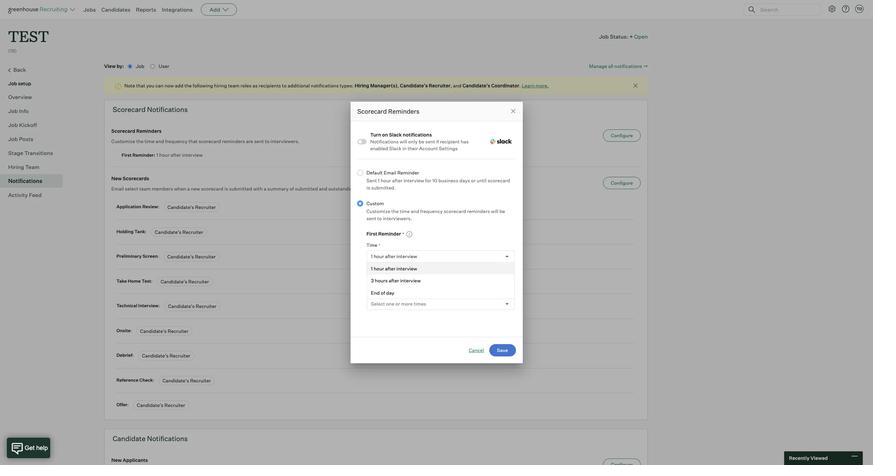 Task type: vqa. For each thing, say whether or not it's contained in the screenshot.
AT
no



Task type: describe. For each thing, give the bounding box(es) containing it.
hiring team link
[[8, 163, 60, 171]]

candidate's recruiter for reference check :
[[162, 378, 211, 384]]

on
[[382, 132, 388, 138]]

stage transitions link
[[8, 149, 60, 157]]

2 horizontal spatial notifications
[[614, 63, 642, 69]]

manage all notifications →
[[589, 63, 648, 69]]

preliminary
[[116, 254, 142, 259]]

has
[[461, 139, 469, 144]]

td button
[[854, 3, 865, 14]]

candidate notifications
[[113, 435, 188, 443]]

sent inside turn on slack notifications notifications will only be sent if recipient has enabled slack in their account settings
[[425, 139, 435, 144]]

customization option group
[[354, 169, 515, 326]]

be inside 'customize the time and frequency scorecard reminders will be sent to interviewers.'
[[500, 208, 505, 214]]

transitions
[[24, 150, 53, 156]]

scorecard inside dialog
[[357, 108, 387, 115]]

after right hours
[[389, 278, 399, 284]]

recruiter for take home test :
[[188, 279, 209, 285]]

time for customize the time and frequency that scorecard reminders are sent to interviewers.
[[145, 138, 155, 144]]

interviewers. for customize the time and frequency scorecard reminders will be sent to interviewers.
[[383, 216, 412, 221]]

notifications inside turn on slack notifications notifications will only be sent if recipient has enabled slack in their account settings
[[403, 132, 432, 138]]

hiring team
[[8, 164, 40, 170]]

following
[[193, 83, 213, 89]]

add
[[210, 6, 220, 13]]

configure image
[[828, 5, 836, 13]]

candidate's for application review :
[[167, 204, 194, 210]]

job for job kickoff
[[8, 122, 18, 128]]

recently
[[789, 456, 810, 462]]

recently viewed
[[789, 456, 828, 462]]

User radio
[[151, 64, 155, 69]]

interview up more
[[400, 278, 421, 284]]

overview link
[[8, 93, 60, 101]]

first reminder
[[367, 231, 401, 237]]

time(s)
[[367, 290, 383, 296]]

candidate's recruiter for debrief :
[[142, 353, 190, 359]]

home
[[128, 278, 141, 284]]

integrations
[[162, 6, 193, 13]]

manager(s)
[[370, 83, 398, 89]]

2 1 hour after interview from the top
[[371, 266, 417, 272]]

scorecard inside sent 1 hour after interview for 10 business days or until scorecard is submitted.
[[488, 178, 510, 183]]

end
[[371, 290, 380, 296]]

recruiter for offer :
[[165, 403, 185, 409]]

3
[[371, 278, 374, 284]]

recruiter for technical interview :
[[196, 304, 217, 309]]

2 , from the left
[[451, 83, 452, 89]]

1 vertical spatial for
[[382, 186, 389, 192]]

their
[[408, 146, 418, 151]]

0 horizontal spatial email
[[111, 186, 124, 192]]

save button
[[489, 344, 516, 357]]

0 horizontal spatial or
[[395, 301, 400, 307]]

screen
[[143, 254, 158, 259]]

job setup
[[8, 81, 31, 86]]

1 a from the left
[[187, 186, 190, 192]]

day
[[386, 290, 394, 296]]

by:
[[117, 63, 124, 69]]

applicants
[[123, 458, 148, 463]]

candidates link
[[101, 6, 130, 13]]

time for customize the time and frequency scorecard reminders will be sent to interviewers.
[[400, 208, 410, 214]]

view
[[104, 63, 116, 69]]

follow-up reminders
[[367, 278, 415, 284]]

after up follow-up reminders
[[385, 266, 396, 272]]

hour down time
[[374, 254, 384, 259]]

candidate's recruiter for take home test :
[[161, 279, 209, 285]]

the right add
[[184, 83, 192, 89]]

roles
[[241, 83, 252, 89]]

status:
[[610, 33, 628, 40]]

1 vertical spatial team
[[139, 186, 151, 192]]

candidate's for reference check :
[[162, 378, 189, 384]]

activity
[[8, 192, 28, 198]]

subsequent notification(s) sent in the business days following the interview. element
[[415, 278, 423, 285]]

interviewers. for customize the time and frequency that scorecard reminders are sent to interviewers.
[[271, 138, 300, 144]]

account
[[419, 146, 438, 151]]

view by:
[[104, 63, 125, 69]]

check
[[139, 378, 153, 383]]

1 vertical spatial that
[[189, 138, 198, 144]]

1 horizontal spatial to
[[282, 83, 287, 89]]

candidate's for offer :
[[137, 403, 163, 409]]

email inside customization option group
[[384, 170, 396, 176]]

sent
[[367, 178, 377, 183]]

team
[[25, 164, 40, 170]]

reminders inside 'customize the time and frequency scorecard reminders will be sent to interviewers.'
[[467, 208, 490, 214]]

cancel
[[469, 348, 484, 353]]

recruiter for reference check :
[[190, 378, 211, 384]]

the up first reminder : 1 hour after interview
[[136, 138, 144, 144]]

notifications inside turn on slack notifications notifications will only be sent if recipient has enabled slack in their account settings
[[370, 139, 399, 144]]

0 horizontal spatial that
[[136, 83, 145, 89]]

scorecard reminders inside scorecard reminders dialog
[[357, 108, 420, 115]]

hour up hours
[[374, 266, 384, 272]]

reminder for first reminder : 1 hour after interview
[[133, 153, 154, 158]]

1 slack from the top
[[389, 132, 402, 138]]

new applicants
[[111, 458, 148, 463]]

cancel link
[[469, 347, 484, 354]]

frequency for scorecard
[[420, 208, 443, 214]]

scorecards
[[357, 186, 381, 192]]

10
[[432, 178, 437, 183]]

after down 'customize the time and frequency that scorecard reminders are sent to interviewers.'
[[171, 152, 181, 158]]

candidate's recruiter for preliminary screen :
[[167, 254, 216, 260]]

candidate's recruiter for holding tank :
[[155, 229, 203, 235]]

customize the time and frequency scorecard reminders will be sent to interviewers.
[[367, 208, 505, 221]]

new for new applicants
[[111, 458, 122, 463]]

default
[[367, 170, 383, 176]]

candidate's for onsite :
[[140, 328, 167, 334]]

hiring
[[214, 83, 227, 89]]

reports link
[[136, 6, 156, 13]]

posts
[[19, 136, 33, 142]]

turn
[[370, 132, 381, 138]]

candidate's for take home test :
[[161, 279, 187, 285]]

reports
[[136, 6, 156, 13]]

(19)
[[8, 48, 17, 54]]

2 vertical spatial reminders
[[391, 278, 415, 284]]

follow-
[[367, 278, 384, 284]]

Job radio
[[128, 64, 132, 69]]

take
[[116, 278, 127, 284]]

0 horizontal spatial scorecard reminders
[[111, 128, 162, 134]]

1 candidate's from the left
[[400, 83, 428, 89]]

job posts link
[[8, 135, 60, 143]]

.
[[519, 83, 521, 89]]

more
[[401, 301, 413, 307]]

hour inside sent 1 hour after interview for 10 business days or until scorecard is submitted.
[[381, 178, 391, 183]]

user
[[159, 63, 169, 69]]

customize the time and frequency that scorecard reminders are sent to interviewers.
[[111, 138, 300, 144]]

reference check :
[[116, 378, 155, 383]]

candidate's recruiter for offer :
[[137, 403, 185, 409]]

scorecards
[[123, 176, 149, 182]]

select one or more times
[[371, 301, 426, 307]]

first for first reminder : 1 hour after interview
[[122, 153, 132, 158]]

times
[[414, 301, 426, 307]]

coordinator
[[491, 83, 519, 89]]

be inside turn on slack notifications notifications will only be sent if recipient has enabled slack in their account settings
[[419, 139, 424, 144]]

as
[[253, 83, 258, 89]]

activity feed link
[[8, 191, 60, 199]]

interview down notification sent on the same day of the interview icon
[[397, 254, 417, 259]]

job for job info
[[8, 108, 18, 114]]

notification sent on the same day of the interview image
[[406, 231, 413, 238]]

to for customize the time and frequency that scorecard reminders are sent to interviewers.
[[265, 138, 270, 144]]

interview down 'customize the time and frequency that scorecard reminders are sent to interviewers.'
[[182, 152, 203, 158]]

configure button for customize the time and frequency that scorecard reminders are sent to interviewers.
[[603, 130, 641, 142]]

technical interview :
[[116, 303, 161, 309]]

test (19)
[[8, 26, 49, 54]]

0 horizontal spatial of
[[290, 186, 294, 192]]

in
[[403, 146, 407, 151]]

subsequent notification(s) sent in the business days following the interview. image
[[417, 279, 423, 285]]

reminders inside dialog
[[388, 108, 420, 115]]

job posts
[[8, 136, 33, 142]]

sent for scorecard
[[254, 138, 264, 144]]

recruiter for application review :
[[195, 204, 216, 210]]



Task type: locate. For each thing, give the bounding box(es) containing it.
sent right 'are'
[[254, 138, 264, 144]]

email right the default
[[384, 170, 396, 176]]

to for customize the time and frequency scorecard reminders will be sent to interviewers.
[[377, 216, 382, 221]]

test
[[8, 26, 49, 46]]

1 horizontal spatial scorecard reminders
[[357, 108, 420, 115]]

recruiter
[[429, 83, 451, 89], [195, 204, 216, 210], [182, 229, 203, 235], [195, 254, 216, 260], [188, 279, 209, 285], [196, 304, 217, 309], [168, 328, 189, 334], [170, 353, 190, 359], [190, 378, 211, 384], [165, 403, 185, 409]]

hiring right types:
[[355, 83, 369, 89]]

members
[[152, 186, 173, 192]]

2 a from the left
[[264, 186, 266, 192]]

only
[[408, 139, 418, 144]]

summary
[[267, 186, 289, 192]]

frequency up first reminder : 1 hour after interview
[[165, 138, 188, 144]]

job left the setup
[[8, 81, 17, 86]]

1 horizontal spatial notifications
[[403, 132, 432, 138]]

is down "sent"
[[367, 185, 370, 191]]

all
[[608, 63, 613, 69]]

scorecard reminders up on
[[357, 108, 420, 115]]

job for job posts
[[8, 136, 18, 142]]

0 horizontal spatial sent
[[254, 138, 264, 144]]

1 horizontal spatial frequency
[[420, 208, 443, 214]]

0 vertical spatial reminders
[[388, 108, 420, 115]]

candidate's for holding tank :
[[155, 229, 181, 235]]

candidate's down check
[[137, 403, 163, 409]]

open
[[634, 33, 648, 40]]

hours
[[375, 278, 388, 284]]

add
[[175, 83, 183, 89]]

1 vertical spatial of
[[381, 290, 385, 296]]

0 vertical spatial team
[[228, 83, 240, 89]]

scorecard reminders dialog
[[351, 102, 523, 364]]

notification sent on the same day of the interview element
[[404, 231, 413, 238]]

Search text field
[[759, 5, 814, 15]]

select
[[125, 186, 138, 192]]

will inside 'customize the time and frequency scorecard reminders will be sent to interviewers.'
[[491, 208, 499, 214]]

→
[[643, 63, 648, 69]]

0 horizontal spatial to
[[265, 138, 270, 144]]

1 horizontal spatial ,
[[451, 83, 452, 89]]

job inside job kickoff link
[[8, 122, 18, 128]]

scorecard reminders
[[357, 108, 420, 115], [111, 128, 162, 134]]

1 vertical spatial scorecard reminders
[[111, 128, 162, 134]]

0 horizontal spatial hiring
[[8, 164, 24, 170]]

2 horizontal spatial to
[[377, 216, 382, 221]]

for inside sent 1 hour after interview for 10 business days or until scorecard is submitted.
[[425, 178, 431, 183]]

0 horizontal spatial for
[[382, 186, 389, 192]]

candidate's up check
[[142, 353, 169, 359]]

first up time
[[367, 231, 377, 237]]

job
[[599, 33, 609, 40], [136, 63, 145, 69], [8, 81, 17, 86], [8, 108, 18, 114], [8, 122, 18, 128], [8, 136, 18, 142]]

2 new from the top
[[111, 458, 122, 463]]

sent for reminders
[[367, 216, 376, 221]]

1 configure button from the top
[[603, 130, 641, 142]]

reminder inside first reminder : 1 hour after interview
[[133, 153, 154, 158]]

after inside sent 1 hour after interview for 10 business days or until scorecard is submitted.
[[392, 178, 403, 183]]

0 vertical spatial slack
[[389, 132, 402, 138]]

reminder up selected
[[397, 170, 419, 176]]

review
[[142, 204, 158, 210]]

1 vertical spatial configure
[[611, 180, 633, 186]]

2 vertical spatial notifications
[[403, 132, 432, 138]]

0 horizontal spatial is
[[224, 186, 228, 192]]

1 horizontal spatial that
[[189, 138, 198, 144]]

1 vertical spatial be
[[500, 208, 505, 214]]

stage transitions
[[8, 150, 53, 156]]

new left scorecards
[[111, 176, 122, 182]]

interviewers. inside 'customize the time and frequency scorecard reminders will be sent to interviewers.'
[[383, 216, 412, 221]]

0 horizontal spatial frequency
[[165, 138, 188, 144]]

candidate's right test
[[161, 279, 187, 285]]

sent 1 hour after interview for 10 business days or until scorecard is submitted.
[[367, 178, 510, 191]]

that left you
[[136, 83, 145, 89]]

first for first reminder
[[367, 231, 377, 237]]

team left roles
[[228, 83, 240, 89]]

outstanding
[[328, 186, 356, 192]]

of left day on the bottom left
[[381, 290, 385, 296]]

1 configure from the top
[[611, 133, 633, 138]]

1 vertical spatial to
[[265, 138, 270, 144]]

1 vertical spatial will
[[491, 208, 499, 214]]

reminder up scorecards
[[133, 153, 154, 158]]

0 vertical spatial customize
[[111, 138, 135, 144]]

offer :
[[116, 402, 130, 408]]

job for job
[[136, 63, 145, 69]]

0 horizontal spatial a
[[187, 186, 190, 192]]

hour up members
[[159, 152, 170, 158]]

0 vertical spatial interviewers.
[[271, 138, 300, 144]]

first inside customization option group
[[367, 231, 377, 237]]

sent inside 'customize the time and frequency scorecard reminders will be sent to interviewers.'
[[367, 216, 376, 221]]

notifications link
[[8, 177, 60, 185]]

holding
[[116, 229, 134, 234]]

1 vertical spatial or
[[395, 301, 400, 307]]

notifications up the only
[[403, 132, 432, 138]]

job right job 'radio'
[[136, 63, 145, 69]]

0 horizontal spatial notifications
[[311, 83, 339, 89]]

interview up selected
[[404, 178, 424, 183]]

interview up 3 hours after interview
[[397, 266, 417, 272]]

interviewers.
[[271, 138, 300, 144], [383, 216, 412, 221]]

0 vertical spatial hiring
[[355, 83, 369, 89]]

1 vertical spatial reminders
[[467, 208, 490, 214]]

new left applicants
[[111, 458, 122, 463]]

for
[[425, 178, 431, 183], [382, 186, 389, 192]]

0 vertical spatial scorecard reminders
[[357, 108, 420, 115]]

hour up "submitted."
[[381, 178, 391, 183]]

candidate's right "manager(s)"
[[400, 83, 428, 89]]

a left new
[[187, 186, 190, 192]]

business
[[438, 178, 458, 183]]

preliminary screen :
[[116, 254, 160, 259]]

1 vertical spatial 1 hour after interview
[[371, 266, 417, 272]]

1 vertical spatial slack
[[389, 146, 402, 151]]

1 vertical spatial email
[[111, 186, 124, 192]]

application
[[116, 204, 141, 210]]

1 new from the top
[[111, 176, 122, 182]]

1 horizontal spatial team
[[228, 83, 240, 89]]

learn more. link
[[522, 83, 549, 89]]

reminders down the scorecard notifications
[[136, 128, 162, 134]]

0 vertical spatial be
[[419, 139, 424, 144]]

0 vertical spatial or
[[471, 178, 476, 183]]

1 vertical spatial reminder
[[397, 170, 419, 176]]

1 vertical spatial hiring
[[8, 164, 24, 170]]

for right scorecards
[[382, 186, 389, 192]]

0 vertical spatial notifications
[[614, 63, 642, 69]]

2 slack from the top
[[389, 146, 402, 151]]

and
[[453, 83, 462, 89], [156, 138, 164, 144], [319, 186, 327, 192], [411, 208, 419, 214]]

0 vertical spatial time
[[145, 138, 155, 144]]

take home test :
[[116, 278, 153, 284]]

slack right on
[[389, 132, 402, 138]]

0 horizontal spatial interviewers.
[[271, 138, 300, 144]]

2 horizontal spatial sent
[[425, 139, 435, 144]]

job kickoff
[[8, 122, 37, 128]]

candidate's recruiter for onsite :
[[140, 328, 189, 334]]

0 vertical spatial reminder
[[133, 153, 154, 158]]

that up first reminder : 1 hour after interview
[[189, 138, 198, 144]]

reminder for first reminder
[[378, 231, 401, 237]]

2 vertical spatial to
[[377, 216, 382, 221]]

frequency down stage.
[[420, 208, 443, 214]]

0 vertical spatial configure button
[[603, 130, 641, 142]]

1 vertical spatial interviewers.
[[383, 216, 412, 221]]

0 vertical spatial of
[[290, 186, 294, 192]]

recruiter for onsite :
[[168, 328, 189, 334]]

scorecard
[[113, 105, 146, 114], [357, 108, 387, 115], [111, 128, 135, 134]]

job info link
[[8, 107, 60, 115]]

of inside customization option group
[[381, 290, 385, 296]]

scorecard inside 'customize the time and frequency scorecard reminders will be sent to interviewers.'
[[444, 208, 466, 214]]

when
[[174, 186, 186, 192]]

job left status:
[[599, 33, 609, 40]]

2 configure from the top
[[611, 180, 633, 186]]

candidate's right tank at the left of page
[[155, 229, 181, 235]]

2 configure button from the top
[[603, 177, 641, 189]]

candidate's down interview
[[140, 328, 167, 334]]

overview
[[8, 94, 32, 100]]

1 horizontal spatial candidate's
[[463, 83, 490, 89]]

candidate's for preliminary screen :
[[167, 254, 194, 260]]

reminders down until
[[467, 208, 490, 214]]

reminder left notification sent on the same day of the interview element
[[378, 231, 401, 237]]

the left selected
[[390, 186, 397, 192]]

1 , from the left
[[398, 83, 399, 89]]

candidate's for debrief :
[[142, 353, 169, 359]]

job for job status:
[[599, 33, 609, 40]]

notifications
[[614, 63, 642, 69], [311, 83, 339, 89], [403, 132, 432, 138]]

0 horizontal spatial time
[[145, 138, 155, 144]]

0 vertical spatial frequency
[[165, 138, 188, 144]]

additional
[[288, 83, 310, 89]]

tank
[[135, 229, 145, 234]]

1 horizontal spatial is
[[367, 185, 370, 191]]

hiring down stage
[[8, 164, 24, 170]]

offer
[[116, 402, 127, 408]]

2 candidate's from the left
[[463, 83, 490, 89]]

candidate's right check
[[162, 378, 189, 384]]

new
[[191, 186, 200, 192]]

slack
[[389, 132, 402, 138], [389, 146, 402, 151]]

or left until
[[471, 178, 476, 183]]

onsite :
[[116, 328, 133, 333]]

0 vertical spatial configure
[[611, 133, 633, 138]]

1 horizontal spatial first
[[367, 231, 377, 237]]

time inside 'customize the time and frequency scorecard reminders will be sent to interviewers.'
[[400, 208, 410, 214]]

time up first reminder : 1 hour after interview
[[145, 138, 155, 144]]

custom
[[367, 201, 384, 207]]

with
[[253, 186, 263, 192]]

1 horizontal spatial reminders
[[388, 108, 420, 115]]

candidate's right interview
[[168, 304, 195, 309]]

1 submitted from the left
[[229, 186, 252, 192]]

0 vertical spatial that
[[136, 83, 145, 89]]

save
[[497, 348, 508, 353]]

of right summary
[[290, 186, 294, 192]]

customize
[[111, 138, 135, 144], [367, 208, 390, 214]]

be
[[419, 139, 424, 144], [500, 208, 505, 214]]

greenhouse recruiting image
[[8, 5, 70, 14]]

0 vertical spatial first
[[122, 153, 132, 158]]

time down selected
[[400, 208, 410, 214]]

to
[[282, 83, 287, 89], [265, 138, 270, 144], [377, 216, 382, 221]]

recruiter for preliminary screen :
[[195, 254, 216, 260]]

frequency
[[165, 138, 188, 144], [420, 208, 443, 214]]

team right select
[[139, 186, 151, 192]]

jobs
[[83, 6, 96, 13]]

first inside first reminder : 1 hour after interview
[[122, 153, 132, 158]]

0 horizontal spatial will
[[400, 139, 407, 144]]

is
[[367, 185, 370, 191], [224, 186, 228, 192]]

1 horizontal spatial be
[[500, 208, 505, 214]]

email select team members when a new scorecard is submitted with a summary of submitted and outstanding scorecards for the selected stage.
[[111, 186, 432, 192]]

1 vertical spatial reminders
[[136, 128, 162, 134]]

new for new scorecards
[[111, 176, 122, 182]]

first reminder : 1 hour after interview
[[122, 152, 203, 158]]

candidate's down when
[[167, 204, 194, 210]]

job left info
[[8, 108, 18, 114]]

1 horizontal spatial of
[[381, 290, 385, 296]]

is right new
[[224, 186, 228, 192]]

candidate's left coordinator
[[463, 83, 490, 89]]

job inside job info link
[[8, 108, 18, 114]]

frequency inside 'customize the time and frequency scorecard reminders will be sent to interviewers.'
[[420, 208, 443, 214]]

1 vertical spatial configure button
[[603, 177, 641, 189]]

scorecard notifications
[[113, 105, 188, 114]]

after down default email reminder
[[392, 178, 403, 183]]

0 horizontal spatial reminders
[[136, 128, 162, 134]]

turn on slack notifications notifications will only be sent if recipient has enabled slack in their account settings
[[370, 132, 469, 151]]

submitted right summary
[[295, 186, 318, 192]]

jobs link
[[83, 6, 96, 13]]

1 horizontal spatial time
[[400, 208, 410, 214]]

submitted
[[229, 186, 252, 192], [295, 186, 318, 192]]

if
[[436, 139, 439, 144]]

customize inside 'customize the time and frequency scorecard reminders will be sent to interviewers.'
[[367, 208, 390, 214]]

0 vertical spatial new
[[111, 176, 122, 182]]

to inside 'customize the time and frequency scorecard reminders will be sent to interviewers.'
[[377, 216, 382, 221]]

sent down 'custom'
[[367, 216, 376, 221]]

back link
[[8, 66, 60, 74]]

slack left in
[[389, 146, 402, 151]]

candidate's
[[167, 204, 194, 210], [155, 229, 181, 235], [167, 254, 194, 260], [161, 279, 187, 285], [168, 304, 195, 309], [140, 328, 167, 334], [142, 353, 169, 359], [162, 378, 189, 384], [137, 403, 163, 409]]

recipients
[[259, 83, 281, 89]]

is inside sent 1 hour after interview for 10 business days or until scorecard is submitted.
[[367, 185, 370, 191]]

candidate's recruiter for technical interview :
[[168, 304, 217, 309]]

after
[[171, 152, 181, 158], [392, 178, 403, 183], [385, 254, 396, 259], [385, 266, 396, 272], [389, 278, 399, 284]]

will inside turn on slack notifications notifications will only be sent if recipient has enabled slack in their account settings
[[400, 139, 407, 144]]

0 vertical spatial email
[[384, 170, 396, 176]]

configure button for email select team members when a new scorecard is submitted with a summary of submitted and outstanding scorecards for the selected stage.
[[603, 177, 641, 189]]

1 horizontal spatial hiring
[[355, 83, 369, 89]]

up
[[384, 278, 390, 284]]

stage.
[[418, 186, 432, 192]]

0 vertical spatial 1 hour after interview
[[371, 254, 417, 259]]

reference
[[116, 378, 138, 383]]

frequency for that
[[165, 138, 188, 144]]

1 horizontal spatial a
[[264, 186, 266, 192]]

types:
[[340, 83, 354, 89]]

info
[[19, 108, 29, 114]]

0 vertical spatial reminders
[[222, 138, 245, 144]]

new scorecards
[[111, 176, 149, 182]]

1 horizontal spatial email
[[384, 170, 396, 176]]

test
[[142, 278, 151, 284]]

1 hour after interview
[[371, 254, 417, 259], [371, 266, 417, 272]]

customize for customize the time and frequency that scorecard reminders are sent to interviewers.
[[111, 138, 135, 144]]

to right 'are'
[[265, 138, 270, 144]]

stage
[[8, 150, 23, 156]]

or right the one
[[395, 301, 400, 307]]

notifications left →
[[614, 63, 642, 69]]

to down 'custom'
[[377, 216, 382, 221]]

candidate's recruiter for application review :
[[167, 204, 216, 210]]

days
[[459, 178, 470, 183]]

viewed
[[811, 456, 828, 462]]

sent up account at the top
[[425, 139, 435, 144]]

2 vertical spatial reminder
[[378, 231, 401, 237]]

1 horizontal spatial interviewers.
[[383, 216, 412, 221]]

0 horizontal spatial candidate's
[[400, 83, 428, 89]]

manage all notifications → link
[[589, 63, 648, 69]]

candidate's for technical interview :
[[168, 304, 195, 309]]

to right recipients
[[282, 83, 287, 89]]

1 horizontal spatial submitted
[[295, 186, 318, 192]]

0 vertical spatial will
[[400, 139, 407, 144]]

0 horizontal spatial submitted
[[229, 186, 252, 192]]

or inside sent 1 hour after interview for 10 business days or until scorecard is submitted.
[[471, 178, 476, 183]]

reminders up the only
[[388, 108, 420, 115]]

selected
[[398, 186, 417, 192]]

0 horizontal spatial team
[[139, 186, 151, 192]]

submitted left "with"
[[229, 186, 252, 192]]

0 horizontal spatial ,
[[398, 83, 399, 89]]

the inside 'customize the time and frequency scorecard reminders will be sent to interviewers.'
[[391, 208, 399, 214]]

0 vertical spatial for
[[425, 178, 431, 183]]

td button
[[856, 5, 864, 13]]

reminders left 'are'
[[222, 138, 245, 144]]

notifications left types:
[[311, 83, 339, 89]]

recruiter for holding tank :
[[182, 229, 203, 235]]

email left select
[[111, 186, 124, 192]]

: inside first reminder : 1 hour after interview
[[154, 153, 155, 158]]

first up new scorecards
[[122, 153, 132, 158]]

recipient
[[440, 139, 460, 144]]

1 vertical spatial notifications
[[311, 83, 339, 89]]

configure for customize the time and frequency that scorecard reminders are sent to interviewers.
[[611, 133, 633, 138]]

0 horizontal spatial reminders
[[222, 138, 245, 144]]

reminders right up
[[391, 278, 415, 284]]

are
[[246, 138, 253, 144]]

interview
[[182, 152, 203, 158], [404, 178, 424, 183], [397, 254, 417, 259], [397, 266, 417, 272], [400, 278, 421, 284]]

one
[[386, 301, 394, 307]]

sent
[[254, 138, 264, 144], [425, 139, 435, 144], [367, 216, 376, 221]]

1 horizontal spatial customize
[[367, 208, 390, 214]]

after down first reminder
[[385, 254, 396, 259]]

job inside the "job posts" link
[[8, 136, 18, 142]]

a right "with"
[[264, 186, 266, 192]]

the up first reminder
[[391, 208, 399, 214]]

2 submitted from the left
[[295, 186, 318, 192]]

customize for customize the time and frequency scorecard reminders will be sent to interviewers.
[[367, 208, 390, 214]]

first
[[122, 153, 132, 158], [367, 231, 377, 237]]

job left the kickoff
[[8, 122, 18, 128]]

back
[[13, 66, 26, 73]]

recruiter for debrief :
[[170, 353, 190, 359]]

and inside 'customize the time and frequency scorecard reminders will be sent to interviewers.'
[[411, 208, 419, 214]]

candidate's right screen
[[167, 254, 194, 260]]

1 vertical spatial time
[[400, 208, 410, 214]]

0 horizontal spatial first
[[122, 153, 132, 158]]

0 vertical spatial to
[[282, 83, 287, 89]]

1 horizontal spatial reminders
[[391, 278, 415, 284]]

1 horizontal spatial or
[[471, 178, 476, 183]]

hiring inside 'link'
[[8, 164, 24, 170]]

1 vertical spatial customize
[[367, 208, 390, 214]]

job left posts
[[8, 136, 18, 142]]

0 horizontal spatial be
[[419, 139, 424, 144]]

scorecard reminders down the scorecard notifications
[[111, 128, 162, 134]]

onsite
[[116, 328, 131, 333]]

1 inside sent 1 hour after interview for 10 business days or until scorecard is submitted.
[[378, 178, 380, 183]]

debrief
[[116, 353, 132, 358]]

1 1 hour after interview from the top
[[371, 254, 417, 259]]

job for job setup
[[8, 81, 17, 86]]

configure for email select team members when a new scorecard is submitted with a summary of submitted and outstanding scorecards for the selected stage.
[[611, 180, 633, 186]]

0 horizontal spatial customize
[[111, 138, 135, 144]]

for left 10
[[425, 178, 431, 183]]

1 vertical spatial frequency
[[420, 208, 443, 214]]

interview inside sent 1 hour after interview for 10 business days or until scorecard is submitted.
[[404, 178, 424, 183]]



